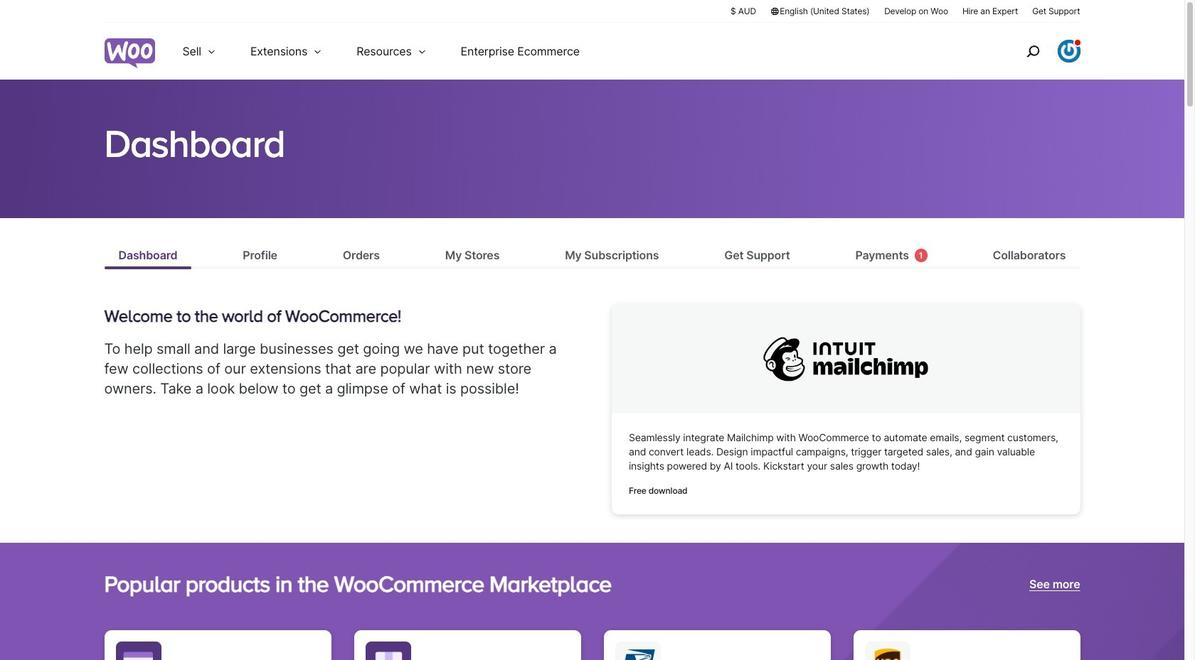 Task type: describe. For each thing, give the bounding box(es) containing it.
search image
[[1021, 40, 1044, 63]]

open account menu image
[[1058, 40, 1080, 63]]

service navigation menu element
[[996, 28, 1080, 74]]



Task type: vqa. For each thing, say whether or not it's contained in the screenshot.
option
no



